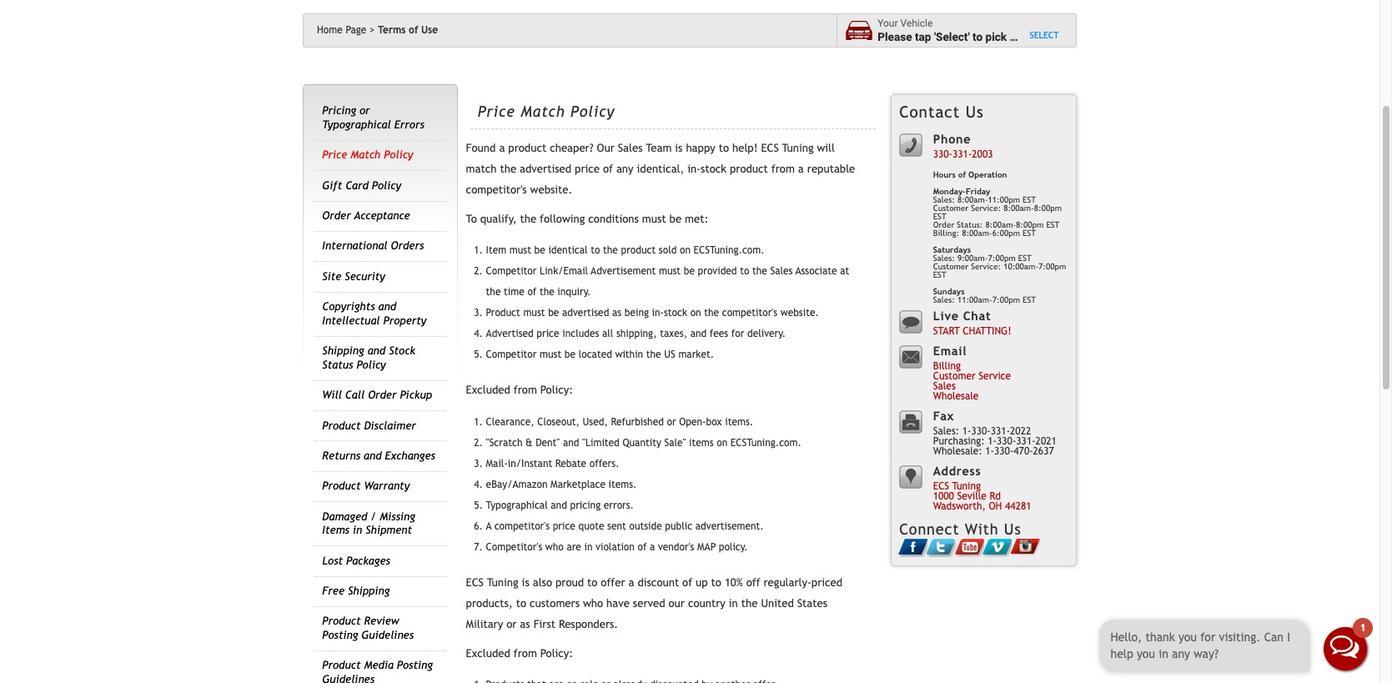 Task type: locate. For each thing, give the bounding box(es) containing it.
0 vertical spatial or
[[359, 105, 370, 117]]

in- down happy
[[688, 163, 701, 175]]

order left status:
[[933, 220, 954, 229]]

2 horizontal spatial in
[[729, 597, 738, 610]]

items
[[322, 524, 349, 537]]

who up the responders. on the left bottom
[[583, 597, 603, 610]]

includes
[[562, 328, 599, 340]]

competitor's up competitor's
[[494, 520, 550, 532]]

and inside the shipping and stock status policy
[[368, 345, 386, 357]]

product warranty
[[322, 480, 410, 492]]

home page
[[317, 24, 367, 36]]

0 horizontal spatial posting
[[322, 629, 358, 641]]

or right pricing
[[359, 105, 370, 117]]

product up advertised
[[486, 307, 520, 319]]

to inside competitor link/email advertisement must be provided to the sales associate at the time of the inquiry.
[[740, 266, 749, 277]]

'select'
[[934, 30, 970, 43]]

sales: down hours
[[933, 195, 955, 204]]

0 horizontal spatial who
[[545, 541, 564, 553]]

be down 'includes'
[[565, 349, 576, 361]]

0 vertical spatial typographical
[[322, 118, 391, 131]]

excluded from policy:
[[466, 384, 573, 397], [466, 647, 573, 660]]

product up advertisement
[[621, 245, 656, 256]]

product media posting guidelines
[[322, 659, 433, 683]]

0 vertical spatial ecs
[[761, 142, 779, 154]]

competitor inside competitor link/email advertisement must be provided to the sales associate at the time of the inquiry.
[[486, 266, 537, 277]]

1 vertical spatial competitor
[[486, 349, 537, 361]]

0 vertical spatial stock
[[701, 163, 726, 175]]

up
[[696, 576, 708, 589]]

0 horizontal spatial website.
[[530, 184, 573, 196]]

0 vertical spatial shipping
[[322, 345, 364, 357]]

advertised up 'includes'
[[562, 307, 609, 319]]

or inside ecs tuning is also proud to offer a discount of up to 10% off regularly-priced products, to customers who have served our country in the united states military or as first responders.
[[506, 618, 517, 630]]

of inside found a product cheaper? our sales team is happy to help! ecs tuning will match the advertised price of any identical, in-stock product from a reputable competitor's website.
[[603, 163, 613, 175]]

1 vertical spatial ecstuning.com.
[[731, 437, 802, 449]]

within
[[615, 349, 643, 361]]

0 horizontal spatial price
[[322, 149, 347, 161]]

sales up any on the top of page
[[618, 142, 643, 154]]

who left are
[[545, 541, 564, 553]]

shipping up the status
[[322, 345, 364, 357]]

policy: down first
[[540, 647, 573, 660]]

7:00pm
[[988, 254, 1016, 263], [1039, 262, 1066, 271], [992, 295, 1020, 304]]

contact
[[899, 103, 960, 121]]

2 horizontal spatial order
[[933, 220, 954, 229]]

product up returns
[[322, 419, 361, 432]]

0 vertical spatial price match policy
[[478, 102, 615, 120]]

be inside competitor link/email advertisement must be provided to the sales associate at the time of the inquiry.
[[684, 266, 695, 277]]

in down the damaged
[[353, 524, 362, 537]]

product down free on the bottom
[[322, 615, 361, 628]]

0 horizontal spatial sales
[[618, 142, 643, 154]]

product for product review posting guidelines
[[322, 615, 361, 628]]

must for located
[[540, 349, 562, 361]]

being
[[625, 307, 649, 319]]

must right item
[[509, 245, 531, 256]]

0 horizontal spatial is
[[522, 576, 529, 589]]

security
[[345, 270, 385, 283]]

must down sold
[[659, 266, 681, 277]]

policy:
[[540, 384, 573, 397], [540, 647, 573, 660]]

time
[[504, 287, 524, 298]]

the down off
[[741, 597, 758, 610]]

in
[[353, 524, 362, 537], [584, 541, 593, 553], [729, 597, 738, 610]]

sales inside found a product cheaper? our sales team is happy to help! ecs tuning will match the advertised price of any identical, in-stock product from a reputable competitor's website.
[[618, 142, 643, 154]]

posting inside 'product media posting guidelines'
[[397, 659, 433, 672]]

product disclaimer
[[322, 419, 416, 432]]

us down 44281
[[1004, 520, 1021, 538]]

or inside pricing or typographical errors
[[359, 105, 370, 117]]

shipping
[[322, 345, 364, 357], [348, 585, 390, 597]]

1 horizontal spatial ecs
[[761, 142, 779, 154]]

inquiry.
[[557, 287, 591, 298]]

11:00pm
[[988, 195, 1020, 204]]

0 vertical spatial competitor's
[[466, 184, 527, 196]]

will call order pickup link
[[322, 389, 432, 401]]

identical,
[[637, 163, 684, 175]]

and for pricing
[[551, 500, 567, 511]]

states
[[797, 597, 827, 610]]

0 vertical spatial excluded from policy:
[[466, 384, 573, 397]]

home page link
[[317, 24, 375, 36]]

of right time
[[527, 287, 537, 298]]

posting inside product review posting guidelines
[[322, 629, 358, 641]]

2 competitor from the top
[[486, 349, 537, 361]]

for
[[731, 328, 744, 340]]

1 horizontal spatial tuning
[[782, 142, 814, 154]]

site
[[322, 270, 341, 283]]

1 vertical spatial or
[[667, 416, 676, 428]]

0 vertical spatial advertised
[[520, 163, 571, 175]]

tuning inside found a product cheaper? our sales team is happy to help! ecs tuning will match the advertised price of any identical, in-stock product from a reputable competitor's website.
[[782, 142, 814, 154]]

1 competitor from the top
[[486, 266, 537, 277]]

met:
[[685, 213, 708, 225]]

sales left the associate
[[770, 266, 793, 277]]

the left time
[[486, 287, 501, 298]]

gift card policy link
[[322, 179, 401, 192]]

0 vertical spatial us
[[966, 103, 984, 121]]

2 excluded from policy: from the top
[[466, 647, 573, 660]]

sales: up live
[[933, 295, 955, 304]]

excluded from policy: down first
[[466, 647, 573, 660]]

competitor down advertised
[[486, 349, 537, 361]]

a right offer
[[628, 576, 634, 589]]

competitor for competitor must be located within the us market.
[[486, 349, 537, 361]]

sales inside email billing customer service sales wholesale
[[933, 381, 956, 392]]

1 vertical spatial who
[[583, 597, 603, 610]]

8:00am- up 9:00am-
[[962, 229, 992, 238]]

price left 'includes'
[[537, 328, 559, 340]]

and for intellectual
[[378, 301, 396, 313]]

excluded up clearance,
[[466, 384, 510, 397]]

and down ebay/amazon marketplace items.
[[551, 500, 567, 511]]

service: down friday
[[971, 203, 1001, 213]]

provided
[[698, 266, 737, 277]]

mail-
[[486, 458, 508, 469]]

0 vertical spatial price
[[575, 163, 600, 175]]

1 horizontal spatial as
[[612, 307, 622, 319]]

1 vertical spatial sales
[[770, 266, 793, 277]]

copyrights and intellectual property link
[[322, 301, 426, 327]]

ebay/amazon
[[486, 479, 548, 490]]

or right military
[[506, 618, 517, 630]]

1 vertical spatial policy:
[[540, 647, 573, 660]]

0 horizontal spatial order
[[322, 209, 351, 222]]

the up advertisement
[[603, 245, 618, 256]]

open-
[[679, 416, 706, 428]]

1 horizontal spatial in-
[[688, 163, 701, 175]]

2 vertical spatial sales
[[933, 381, 956, 392]]

2 horizontal spatial or
[[667, 416, 676, 428]]

is right 'team'
[[675, 142, 683, 154]]

1 horizontal spatial posting
[[397, 659, 433, 672]]

item
[[486, 245, 506, 256]]

2 horizontal spatial product
[[730, 163, 768, 175]]

2021
[[1036, 436, 1057, 447]]

0 horizontal spatial match
[[350, 149, 380, 161]]

0 vertical spatial ecstuning.com.
[[694, 245, 765, 256]]

price up found
[[478, 102, 515, 120]]

competitor's who are in violation of a vendor's map policy.
[[486, 541, 748, 553]]

10%
[[725, 576, 743, 589]]

of down "outside"
[[638, 541, 647, 553]]

customer inside email billing customer service sales wholesale
[[933, 371, 976, 382]]

1 horizontal spatial in
[[584, 541, 593, 553]]

products,
[[466, 597, 513, 610]]

product left media
[[322, 659, 361, 672]]

8:00pm right 11:00pm
[[1034, 203, 1062, 213]]

3 customer from the top
[[933, 371, 976, 382]]

the right "match"
[[500, 163, 516, 175]]

associate
[[796, 266, 837, 277]]

and down "product disclaimer" link
[[364, 450, 382, 462]]

to inside your vehicle please tap 'select' to pick a vehicle
[[973, 30, 983, 43]]

product review posting guidelines
[[322, 615, 414, 641]]

advertised down cheaper?
[[520, 163, 571, 175]]

7:00pm down 10:00am- at right
[[992, 295, 1020, 304]]

is inside found a product cheaper? our sales team is happy to help! ecs tuning will match the advertised price of any identical, in-stock product from a reputable competitor's website.
[[675, 142, 683, 154]]

competitor for competitor link/email advertisement must be provided to the sales associate at the time of the inquiry.
[[486, 266, 537, 277]]

policy up will call order pickup 'link'
[[356, 358, 386, 371]]

sales down billing link on the bottom right of page
[[933, 381, 956, 392]]

0 vertical spatial 8:00pm
[[1034, 203, 1062, 213]]

united
[[761, 597, 794, 610]]

please
[[878, 30, 912, 43]]

2 vertical spatial on
[[717, 437, 728, 449]]

match up gift card policy
[[350, 149, 380, 161]]

1- right wholesale:
[[985, 446, 994, 457]]

oh
[[989, 501, 1002, 512]]

price inside found a product cheaper? our sales team is happy to help! ecs tuning will match the advertised price of any identical, in-stock product from a reputable competitor's website.
[[575, 163, 600, 175]]

1 vertical spatial typographical
[[486, 500, 548, 511]]

in right are
[[584, 541, 593, 553]]

in- inside found a product cheaper? our sales team is happy to help! ecs tuning will match the advertised price of any identical, in-stock product from a reputable competitor's website.
[[688, 163, 701, 175]]

1 horizontal spatial typographical
[[486, 500, 548, 511]]

be left met:
[[669, 213, 682, 225]]

2 vertical spatial or
[[506, 618, 517, 630]]

1 vertical spatial customer
[[933, 262, 969, 271]]

items
[[689, 437, 714, 449]]

0 vertical spatial items.
[[725, 416, 753, 428]]

2 policy: from the top
[[540, 647, 573, 660]]

advertised inside found a product cheaper? our sales team is happy to help! ecs tuning will match the advertised price of any identical, in-stock product from a reputable competitor's website.
[[520, 163, 571, 175]]

product inside product review posting guidelines
[[322, 615, 361, 628]]

quote
[[578, 520, 604, 532]]

order right call
[[368, 389, 397, 401]]

0 vertical spatial on
[[680, 245, 691, 256]]

product inside 'product media posting guidelines'
[[322, 659, 361, 672]]

property
[[383, 314, 426, 327]]

in/instant
[[508, 458, 552, 469]]

0 horizontal spatial or
[[359, 105, 370, 117]]

typographical down pricing
[[322, 118, 391, 131]]

0 horizontal spatial price match policy
[[322, 149, 413, 161]]

vehicle
[[1019, 30, 1055, 43]]

price
[[478, 102, 515, 120], [322, 149, 347, 161]]

330- inside phone 330-331-2003
[[933, 149, 953, 160]]

item must be identical to the product sold on ecstuning.com.
[[486, 245, 765, 256]]

0 vertical spatial guidelines
[[361, 629, 414, 641]]

from left reputable
[[771, 163, 795, 175]]

1 vertical spatial advertised
[[562, 307, 609, 319]]

to right up
[[711, 576, 721, 589]]

price up gift
[[322, 149, 347, 161]]

1 horizontal spatial 331-
[[991, 426, 1010, 437]]

orders
[[391, 240, 424, 252]]

sales: down fax
[[933, 426, 959, 437]]

a inside your vehicle please tap 'select' to pick a vehicle
[[1010, 30, 1016, 43]]

be down inquiry.
[[548, 307, 559, 319]]

used,
[[583, 416, 608, 428]]

1 horizontal spatial or
[[506, 618, 517, 630]]

4 sales: from the top
[[933, 426, 959, 437]]

guidelines down review
[[361, 629, 414, 641]]

refurbished
[[611, 416, 664, 428]]

and left stock
[[368, 345, 386, 357]]

0 vertical spatial excluded
[[466, 384, 510, 397]]

1 vertical spatial product
[[730, 163, 768, 175]]

1 vertical spatial in-
[[652, 307, 664, 319]]

a right pick
[[1010, 30, 1016, 43]]

your vehicle please tap 'select' to pick a vehicle
[[878, 18, 1055, 43]]

8:00am- up status:
[[957, 195, 988, 204]]

ecstuning.com. for "scratch & dent" and "limited quantity sale" items on ecstuning.com.
[[731, 437, 802, 449]]

offer
[[601, 576, 625, 589]]

connect with us
[[899, 520, 1021, 538]]

1 vertical spatial posting
[[397, 659, 433, 672]]

1 excluded from the top
[[466, 384, 510, 397]]

and inside "copyrights and intellectual property"
[[378, 301, 396, 313]]

website.
[[530, 184, 573, 196], [780, 307, 819, 319]]

will
[[322, 389, 342, 401]]

0 vertical spatial service:
[[971, 203, 1001, 213]]

posting right media
[[397, 659, 433, 672]]

shipping and stock status policy link
[[322, 345, 415, 371]]

1 vertical spatial service:
[[971, 262, 1001, 271]]

found
[[466, 142, 496, 154]]

0 horizontal spatial items.
[[609, 479, 637, 490]]

is left also
[[522, 576, 529, 589]]

match
[[466, 163, 497, 175]]

to left the help!
[[719, 142, 729, 154]]

terms of use
[[378, 24, 438, 36]]

competitor up time
[[486, 266, 537, 277]]

product for product must be advertised as being in-stock on the competitor's website.
[[486, 307, 520, 319]]

from inside found a product cheaper? our sales team is happy to help! ecs tuning will match the advertised price of any identical, in-stock product from a reputable competitor's website.
[[771, 163, 795, 175]]

0 vertical spatial posting
[[322, 629, 358, 641]]

2 horizontal spatial tuning
[[952, 481, 981, 492]]

1 vertical spatial is
[[522, 576, 529, 589]]

guidelines down media
[[322, 673, 375, 683]]

1 policy: from the top
[[540, 384, 573, 397]]

guidelines inside product review posting guidelines
[[361, 629, 414, 641]]

be left identical
[[534, 245, 545, 256]]

price match policy up gift card policy
[[322, 149, 413, 161]]

guidelines for review
[[361, 629, 414, 641]]

0 vertical spatial product
[[508, 142, 547, 154]]

posting down free on the bottom
[[322, 629, 358, 641]]

0 vertical spatial is
[[675, 142, 683, 154]]

purchasing:
[[933, 436, 985, 447]]

3 sales: from the top
[[933, 295, 955, 304]]

guidelines inside 'product media posting guidelines'
[[322, 673, 375, 683]]

status:
[[957, 220, 983, 229]]

dent"
[[536, 437, 560, 449]]

2 customer from the top
[[933, 262, 969, 271]]

competitor's down "match"
[[466, 184, 527, 196]]

from up clearance,
[[514, 384, 537, 397]]

chatting!
[[963, 326, 1011, 337]]

8:00pm down 11:00pm
[[1016, 220, 1044, 229]]

product warranty link
[[322, 480, 410, 492]]

stock down happy
[[701, 163, 726, 175]]

0 vertical spatial customer
[[933, 203, 969, 213]]

posting for product media posting guidelines
[[397, 659, 433, 672]]

returns
[[322, 450, 360, 462]]

as left first
[[520, 618, 530, 630]]

0 vertical spatial website.
[[530, 184, 573, 196]]

be for item must be identical to the product sold on ecstuning.com.
[[534, 245, 545, 256]]

items. up the errors.
[[609, 479, 637, 490]]

customer service link
[[933, 371, 1011, 382]]

shipping inside the shipping and stock status policy
[[322, 345, 364, 357]]

330-
[[933, 149, 953, 160], [971, 426, 991, 437], [997, 436, 1016, 447], [994, 446, 1014, 457]]

stock
[[701, 163, 726, 175], [664, 307, 687, 319]]

2 excluded from the top
[[466, 647, 510, 660]]

in- right being
[[652, 307, 664, 319]]

0 vertical spatial tuning
[[782, 142, 814, 154]]

fax sales: 1-330-331-2022 purchasing: 1-330-331-2021 wholesale: 1-330-470-2637
[[933, 409, 1057, 457]]

2 vertical spatial tuning
[[487, 576, 519, 589]]

and up the property
[[378, 301, 396, 313]]

ecs right the help!
[[761, 142, 779, 154]]

price match policy link
[[322, 149, 413, 161]]

2 vertical spatial customer
[[933, 371, 976, 382]]

ecs up products,
[[466, 576, 484, 589]]

sales inside competitor link/email advertisement must be provided to the sales associate at the time of the inquiry.
[[770, 266, 793, 277]]

0 horizontal spatial 331-
[[953, 149, 972, 160]]

must
[[642, 213, 666, 225], [509, 245, 531, 256], [659, 266, 681, 277], [523, 307, 545, 319], [540, 349, 562, 361]]

2 vertical spatial ecs
[[466, 576, 484, 589]]

select link
[[1030, 30, 1059, 41]]

1 horizontal spatial items.
[[725, 416, 753, 428]]

competitor's up for
[[722, 307, 777, 319]]

0 horizontal spatial stock
[[664, 307, 687, 319]]

1 vertical spatial ecs
[[933, 481, 949, 492]]

2 horizontal spatial sales
[[933, 381, 956, 392]]

price match policy up cheaper?
[[478, 102, 615, 120]]

tap
[[915, 30, 931, 43]]

us up the phone
[[966, 103, 984, 121]]

0 horizontal spatial tuning
[[487, 576, 519, 589]]

in inside damaged / missing items in shipment
[[353, 524, 362, 537]]

match up cheaper?
[[521, 102, 565, 120]]

0 vertical spatial policy:
[[540, 384, 573, 397]]

0 vertical spatial sales
[[618, 142, 643, 154]]

1 vertical spatial price match policy
[[322, 149, 413, 161]]

1 horizontal spatial website.
[[780, 307, 819, 319]]

address ecs tuning 1000 seville rd wadsworth, oh 44281
[[933, 464, 1031, 512]]

found a product cheaper? our sales team is happy to help! ecs tuning will match the advertised price of any identical, in-stock product from a reputable competitor's website.
[[466, 142, 855, 196]]

ecs down address
[[933, 481, 949, 492]]

tuning inside ecs tuning is also proud to offer a discount of up to 10% off regularly-priced products, to customers who have served our country in the united states military or as first responders.
[[487, 576, 519, 589]]

sold
[[659, 245, 677, 256]]

8:00pm
[[1034, 203, 1062, 213], [1016, 220, 1044, 229]]

priced
[[811, 576, 843, 589]]

is inside ecs tuning is also proud to offer a discount of up to 10% off regularly-priced products, to customers who have served our country in the united states military or as first responders.
[[522, 576, 529, 589]]

product down the help!
[[730, 163, 768, 175]]

2 vertical spatial in
[[729, 597, 738, 610]]

0 horizontal spatial as
[[520, 618, 530, 630]]

1 vertical spatial shipping
[[348, 585, 390, 597]]

warranty
[[364, 480, 410, 492]]

ecstuning.com.
[[694, 245, 765, 256], [731, 437, 802, 449]]

must left located
[[540, 349, 562, 361]]

page
[[346, 24, 367, 36]]

website. up following
[[530, 184, 573, 196]]

served
[[633, 597, 665, 610]]



Task type: vqa. For each thing, say whether or not it's contained in the screenshot.
bottom 33 Reviews
no



Task type: describe. For each thing, give the bounding box(es) containing it.
market.
[[678, 349, 714, 361]]

of inside competitor link/email advertisement must be provided to the sales associate at the time of the inquiry.
[[527, 287, 537, 298]]

330- down 2022
[[994, 446, 1014, 457]]

policy.
[[719, 541, 748, 553]]

service
[[979, 371, 1011, 382]]

email
[[933, 344, 967, 358]]

2 vertical spatial from
[[514, 647, 537, 660]]

tuning inside address ecs tuning 1000 seville rd wadsworth, oh 44281
[[952, 481, 981, 492]]

product for product media posting guidelines
[[322, 659, 361, 672]]

to qualify, the following conditions must be met:
[[466, 213, 708, 225]]

1 vertical spatial from
[[514, 384, 537, 397]]

1 vertical spatial competitor's
[[722, 307, 777, 319]]

be for product must be advertised as being in-stock on the competitor's website.
[[548, 307, 559, 319]]

and for stock
[[368, 345, 386, 357]]

review
[[364, 615, 399, 628]]

and left fees
[[690, 328, 707, 340]]

8:00am- up 6:00pm
[[1004, 203, 1034, 213]]

policy right card
[[372, 179, 401, 192]]

international
[[322, 240, 388, 252]]

0 vertical spatial price
[[478, 102, 515, 120]]

intellectual
[[322, 314, 380, 327]]

in inside ecs tuning is also proud to offer a discount of up to 10% off regularly-priced products, to customers who have served our country in the united states military or as first responders.
[[729, 597, 738, 610]]

330- left 2637
[[997, 436, 1016, 447]]

on for stock
[[690, 307, 701, 319]]

quantity
[[623, 437, 661, 449]]

on for items
[[717, 437, 728, 449]]

cheaper?
[[550, 142, 594, 154]]

to left offer
[[587, 576, 598, 589]]

typographical inside pricing or typographical errors
[[322, 118, 391, 131]]

billing
[[933, 361, 961, 372]]

operation
[[968, 170, 1007, 179]]

6:00pm
[[992, 229, 1020, 238]]

0 vertical spatial who
[[545, 541, 564, 553]]

1 vertical spatial price
[[537, 328, 559, 340]]

pricing or typographical errors link
[[322, 105, 424, 131]]

free shipping link
[[322, 585, 390, 597]]

of left use
[[409, 24, 418, 36]]

be for competitor must be located within the us market.
[[565, 349, 576, 361]]

must for identical
[[509, 245, 531, 256]]

1 sales: from the top
[[933, 195, 955, 204]]

the inside found a product cheaper? our sales team is happy to help! ecs tuning will match the advertised price of any identical, in-stock product from a reputable competitor's website.
[[500, 163, 516, 175]]

box
[[706, 416, 722, 428]]

competitor's inside found a product cheaper? our sales team is happy to help! ecs tuning will match the advertised price of any identical, in-stock product from a reputable competitor's website.
[[466, 184, 527, 196]]

vehicle
[[900, 18, 933, 29]]

the right qualify,
[[520, 213, 536, 225]]

regularly-
[[764, 576, 811, 589]]

1 customer from the top
[[933, 203, 969, 213]]

located
[[579, 349, 612, 361]]

product for product disclaimer
[[322, 419, 361, 432]]

1 service: from the top
[[971, 203, 1001, 213]]

1 horizontal spatial match
[[521, 102, 565, 120]]

free shipping
[[322, 585, 390, 597]]

posting for product review posting guidelines
[[322, 629, 358, 641]]

1 vertical spatial website.
[[780, 307, 819, 319]]

policy down errors
[[384, 149, 413, 161]]

1 vertical spatial in
[[584, 541, 593, 553]]

order inside hours of operation monday-friday sales: 8:00am-11:00pm est customer service: 8:00am-8:00pm est order status: 8:00am-8:00pm est billing: 8:00am-6:00pm est saturdays sales: 9:00am-7:00pm est customer service: 10:00am-7:00pm est sundays sales: 11:00am-7:00pm est
[[933, 220, 954, 229]]

live chat start chatting!
[[933, 309, 1011, 337]]

ecs inside found a product cheaper? our sales team is happy to help! ecs tuning will match the advertised price of any identical, in-stock product from a reputable competitor's website.
[[761, 142, 779, 154]]

2 vertical spatial price
[[553, 520, 575, 532]]

470-
[[1014, 446, 1033, 457]]

wholesale link
[[933, 391, 979, 402]]

ebay/amazon marketplace items.
[[486, 479, 637, 490]]

at
[[840, 266, 849, 277]]

first
[[534, 618, 556, 630]]

as inside ecs tuning is also proud to offer a discount of up to 10% off regularly-priced products, to customers who have served our country in the united states military or as first responders.
[[520, 618, 530, 630]]

link/email
[[540, 266, 588, 277]]

7:00pm right 9:00am-
[[1039, 262, 1066, 271]]

shipping,
[[616, 328, 657, 340]]

pick
[[985, 30, 1007, 43]]

a left reputable
[[798, 163, 804, 175]]

0 vertical spatial as
[[612, 307, 622, 319]]

"limited
[[582, 437, 620, 449]]

international orders
[[322, 240, 424, 252]]

ecs inside address ecs tuning 1000 seville rd wadsworth, oh 44281
[[933, 481, 949, 492]]

to inside found a product cheaper? our sales team is happy to help! ecs tuning will match the advertised price of any identical, in-stock product from a reputable competitor's website.
[[719, 142, 729, 154]]

and for exchanges
[[364, 450, 382, 462]]

will
[[817, 142, 835, 154]]

a inside ecs tuning is also proud to offer a discount of up to 10% off regularly-priced products, to customers who have served our country in the united states military or as first responders.
[[628, 576, 634, 589]]

conditions
[[588, 213, 639, 225]]

phone 330-331-2003
[[933, 132, 993, 160]]

2 sales: from the top
[[933, 254, 955, 263]]

competitor must be located within the us market.
[[486, 349, 714, 361]]

all
[[602, 328, 613, 340]]

guidelines for media
[[322, 673, 375, 683]]

ecs tuning is also proud to offer a discount of up to 10% off regularly-priced products, to customers who have served our country in the united states military or as first responders.
[[466, 576, 843, 630]]

must for advertised
[[523, 307, 545, 319]]

and up rebate
[[563, 437, 579, 449]]

competitor link/email advertisement must be provided to the sales associate at the time of the inquiry.
[[486, 266, 849, 298]]

1- left 2022
[[988, 436, 997, 447]]

2 vertical spatial product
[[621, 245, 656, 256]]

identical
[[548, 245, 588, 256]]

2003
[[972, 149, 993, 160]]

the up fees
[[704, 307, 719, 319]]

policy up our
[[571, 102, 615, 120]]

order acceptance
[[322, 209, 410, 222]]

returns and exchanges
[[322, 450, 435, 462]]

ecs inside ecs tuning is also proud to offer a discount of up to 10% off regularly-priced products, to customers who have served our country in the united states military or as first responders.
[[466, 576, 484, 589]]

the inside ecs tuning is also proud to offer a discount of up to 10% off regularly-priced products, to customers who have served our country in the united states military or as first responders.
[[741, 597, 758, 610]]

shipment
[[365, 524, 412, 537]]

call
[[345, 389, 365, 401]]

of inside ecs tuning is also proud to offer a discount of up to 10% off regularly-priced products, to customers who have served our country in the united states military or as first responders.
[[682, 576, 692, 589]]

who inside ecs tuning is also proud to offer a discount of up to 10% off regularly-priced products, to customers who have served our country in the united states military or as first responders.
[[583, 597, 603, 610]]

a down "outside"
[[650, 541, 655, 553]]

errors.
[[604, 500, 634, 511]]

product media posting guidelines link
[[322, 659, 433, 683]]

military
[[466, 618, 503, 630]]

1 excluded from policy: from the top
[[466, 384, 573, 397]]

1- up wholesale:
[[962, 426, 971, 437]]

to
[[466, 213, 477, 225]]

44281
[[1005, 501, 1031, 512]]

wholesale
[[933, 391, 979, 402]]

advertised price includes all shipping, taxes, and fees for delivery.
[[486, 328, 786, 340]]

delivery.
[[747, 328, 786, 340]]

fees
[[710, 328, 728, 340]]

lost
[[322, 554, 343, 567]]

sundays
[[933, 287, 965, 296]]

must inside competitor link/email advertisement must be provided to the sales associate at the time of the inquiry.
[[659, 266, 681, 277]]

to right products,
[[516, 597, 526, 610]]

packages
[[346, 554, 390, 567]]

must up sold
[[642, 213, 666, 225]]

hours of operation monday-friday sales: 8:00am-11:00pm est customer service: 8:00am-8:00pm est order status: 8:00am-8:00pm est billing: 8:00am-6:00pm est saturdays sales: 9:00am-7:00pm est customer service: 10:00am-7:00pm est sundays sales: 11:00am-7:00pm est
[[933, 170, 1066, 304]]

2 service: from the top
[[971, 262, 1001, 271]]

7:00pm down 6:00pm
[[988, 254, 1016, 263]]

pricing
[[570, 500, 601, 511]]

1 vertical spatial items.
[[609, 479, 637, 490]]

email billing customer service sales wholesale
[[933, 344, 1011, 402]]

"scratch & dent" and "limited quantity sale" items on ecstuning.com.
[[486, 437, 802, 449]]

exchanges
[[385, 450, 435, 462]]

sales: inside fax sales: 1-330-331-2022 purchasing: 1-330-331-2021 wholesale: 1-330-470-2637
[[933, 426, 959, 437]]

330-331-2003 link
[[933, 149, 993, 160]]

1 vertical spatial match
[[350, 149, 380, 161]]

1 horizontal spatial order
[[368, 389, 397, 401]]

1 horizontal spatial price match policy
[[478, 102, 615, 120]]

2637
[[1033, 446, 1054, 457]]

errors
[[394, 118, 424, 131]]

ecstuning.com. for item must be identical to the product sold on ecstuning.com.
[[694, 245, 765, 256]]

will call order pickup
[[322, 389, 432, 401]]

the left us
[[646, 349, 661, 361]]

2 horizontal spatial 331-
[[1016, 436, 1036, 447]]

website. inside found a product cheaper? our sales team is happy to help! ecs tuning will match the advertised price of any identical, in-stock product from a reputable competitor's website.
[[530, 184, 573, 196]]

8:00am- down 11:00pm
[[985, 220, 1016, 229]]

on for sold
[[680, 245, 691, 256]]

card
[[345, 179, 369, 192]]

product for product warranty
[[322, 480, 361, 492]]

any
[[616, 163, 634, 175]]

outside
[[629, 520, 662, 532]]

media
[[364, 659, 394, 672]]

0 horizontal spatial product
[[508, 142, 547, 154]]

of inside hours of operation monday-friday sales: 8:00am-11:00pm est customer service: 8:00am-8:00pm est order status: 8:00am-8:00pm est billing: 8:00am-6:00pm est saturdays sales: 9:00am-7:00pm est customer service: 10:00am-7:00pm est sundays sales: 11:00am-7:00pm est
[[958, 170, 966, 179]]

policy inside the shipping and stock status policy
[[356, 358, 386, 371]]

start
[[933, 326, 960, 337]]

copyrights
[[322, 301, 375, 313]]

stock inside found a product cheaper? our sales team is happy to help! ecs tuning will match the advertised price of any identical, in-stock product from a reputable competitor's website.
[[701, 163, 726, 175]]

the right provided
[[752, 266, 767, 277]]

advertisement.
[[695, 520, 764, 532]]

phone
[[933, 132, 971, 146]]

0 horizontal spatial us
[[966, 103, 984, 121]]

330- up wholesale:
[[971, 426, 991, 437]]

gift
[[322, 179, 342, 192]]

331- inside phone 330-331-2003
[[953, 149, 972, 160]]

pickup
[[400, 389, 432, 401]]

11:00am-
[[957, 295, 992, 304]]

the down 'link/email' on the top left
[[540, 287, 554, 298]]

2 vertical spatial competitor's
[[494, 520, 550, 532]]

to right identical
[[591, 245, 600, 256]]

a right found
[[499, 142, 505, 154]]

1 vertical spatial 8:00pm
[[1016, 220, 1044, 229]]

&
[[526, 437, 533, 449]]

lost packages
[[322, 554, 390, 567]]

1 vertical spatial us
[[1004, 520, 1021, 538]]

country
[[688, 597, 726, 610]]

saturdays
[[933, 245, 971, 254]]

0 horizontal spatial in-
[[652, 307, 664, 319]]

help!
[[732, 142, 758, 154]]



